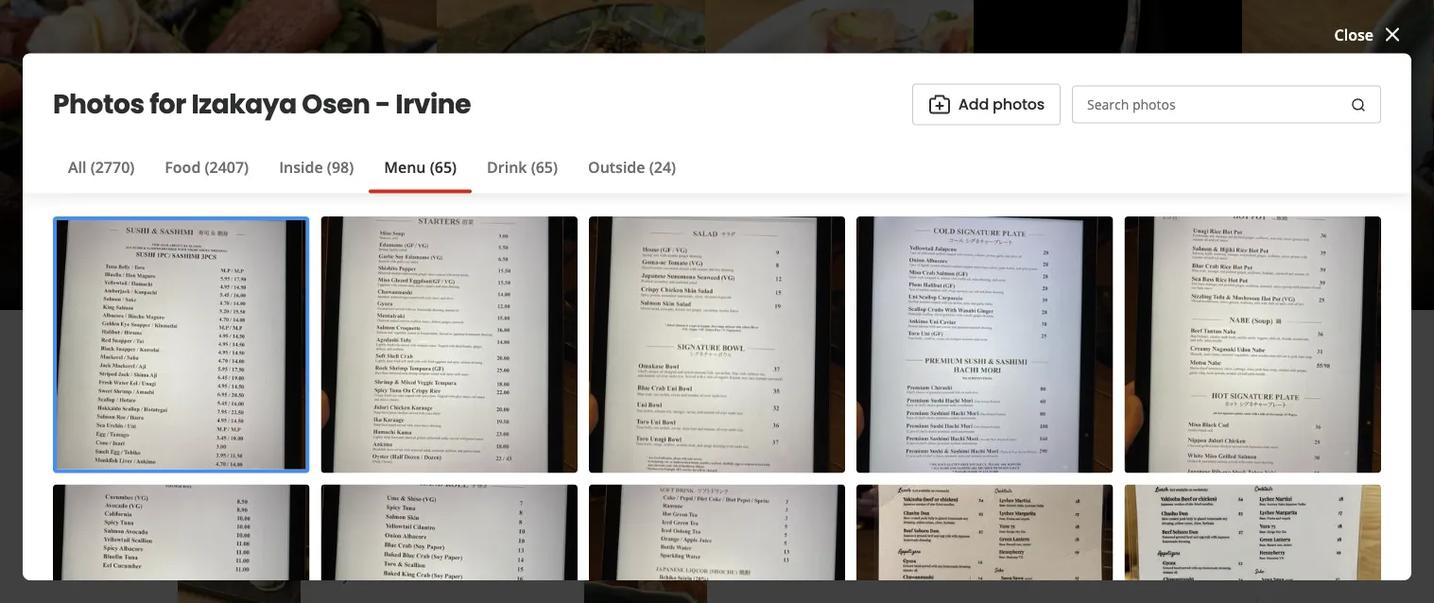 Task type: locate. For each thing, give the bounding box(es) containing it.
1 horizontal spatial pm
[[601, 219, 625, 240]]

irvine
[[642, 73, 773, 137], [396, 86, 471, 123]]

next image down croquette
[[849, 551, 870, 574]]

share
[[544, 358, 588, 379]]

0 horizontal spatial previous image
[[26, 93, 49, 116]]

in
[[941, 547, 954, 565]]

1 vertical spatial previous image
[[188, 551, 209, 574]]

0 horizontal spatial (65)
[[430, 157, 457, 177]]

1 the from the left
[[380, 547, 400, 565]]

in
[[536, 547, 548, 565]]

1 horizontal spatial photos
[[1175, 239, 1227, 261]]

photos right the 24 add photo v2
[[993, 94, 1045, 115]]

the
[[380, 547, 400, 565], [472, 547, 492, 565]]

previous image
[[26, 93, 49, 116], [188, 551, 209, 574]]

photos
[[53, 86, 144, 123]]

a right write
[[264, 358, 275, 379]]

2 (65) from the left
[[531, 157, 558, 177]]

1 horizontal spatial add
[[959, 94, 989, 115]]

1 horizontal spatial next image
[[1385, 93, 1408, 116]]

4.3
[[466, 144, 487, 165]]

add right the 24 add photo v2
[[959, 94, 989, 115]]

1 horizontal spatial the
[[472, 547, 492, 565]]

breadcrumbs.
[[722, 566, 822, 584]]

0 horizontal spatial add
[[396, 358, 426, 379]]

1 vertical spatial see
[[1089, 239, 1116, 261]]

vegetable
[[812, 547, 882, 565]]

1 horizontal spatial irvine
[[642, 73, 773, 137]]

a
[[264, 358, 275, 379], [984, 364, 997, 391], [1075, 522, 1085, 543]]

add for add photo
[[396, 358, 426, 379]]

carpaccio
[[402, 517, 482, 538]]

inside
[[279, 157, 323, 177]]

months
[[510, 250, 561, 268]]

(744
[[491, 144, 522, 165]]

2 horizontal spatial a
[[1075, 522, 1085, 543]]

capturing the essence of the ocean in every delicate…
[[315, 547, 548, 584]]

,
[[520, 186, 524, 206]]

osen up (744 reviews) link
[[480, 73, 598, 137]]

by
[[373, 250, 389, 268]]

0 vertical spatial photos
[[993, 94, 1045, 115]]

see left all
[[1089, 239, 1116, 261]]

0 horizontal spatial next image
[[849, 551, 870, 574]]

updates
[[176, 451, 255, 478]]

2 pm from the left
[[601, 219, 625, 240]]

izakaya right the , on the left top of page
[[528, 186, 586, 206]]

irvine up the (24)
[[642, 73, 773, 137]]

4.3 (744 reviews)
[[466, 144, 587, 165]]

1 horizontal spatial a
[[984, 364, 997, 391]]

a right find
[[1075, 522, 1085, 543]]

1 vertical spatial photos
[[1175, 239, 1227, 261]]

16 claim filled v2 image
[[288, 189, 303, 204]]

izakaya osen - irvine
[[288, 73, 773, 137]]

next image for the right previous image
[[849, 551, 870, 574]]

pm up months
[[523, 219, 546, 240]]

add
[[959, 94, 989, 115], [396, 358, 426, 379]]

photo of izakaya osen - irvine - irvine, ca, us. kushiyaki image
[[1243, 0, 1435, 310]]

closed
[[288, 219, 337, 240]]

0 horizontal spatial irvine
[[396, 86, 471, 123]]

the up delicate…
[[380, 547, 400, 565]]

(65)
[[430, 157, 457, 177], [531, 157, 558, 177]]

capturing
[[315, 547, 376, 565]]

1 horizontal spatial previous image
[[188, 551, 209, 574]]

updates from this business
[[176, 451, 438, 478]]

0 horizontal spatial pm
[[523, 219, 546, 240]]

0 vertical spatial add
[[959, 94, 989, 115]]

4.3 star rating image
[[288, 140, 454, 170]]

- up 4.3 star rating image
[[375, 86, 390, 123]]

0 horizontal spatial see
[[644, 222, 664, 238]]

add right 24 camera v2 image
[[396, 358, 426, 379]]

(65) for drink (65)
[[531, 157, 558, 177]]

reservation
[[1001, 364, 1109, 391]]

photos for izakaya osen - irvine
[[53, 86, 471, 123]]

the right of
[[472, 547, 492, 565]]

osen up 4.3 star rating image
[[302, 86, 370, 123]]

make a reservation
[[929, 364, 1109, 391]]

find a table link
[[929, 512, 1242, 553]]

24 add photo v2 image
[[928, 93, 951, 116]]

photo of izakaya osen - irvine - irvine, ca, us. fresh roll image
[[705, 0, 974, 310]]

close
[[1335, 24, 1374, 45]]

delicate…
[[352, 566, 411, 584]]

next image for topmost previous image
[[1385, 93, 1408, 116]]

table
[[1089, 522, 1131, 543]]

hours
[[667, 222, 698, 238]]

pm,
[[457, 219, 485, 240]]

None field
[[931, 461, 1080, 502]]

0 horizontal spatial the
[[380, 547, 400, 565]]

pm down edit button
[[601, 219, 625, 240]]

a right make
[[984, 364, 997, 391]]

24 camera v2 image
[[366, 357, 388, 380]]

next image
[[1385, 93, 1408, 116], [849, 551, 870, 574]]

1 vertical spatial add
[[396, 358, 426, 379]]

add inside add photos link
[[959, 94, 989, 115]]

save button
[[611, 348, 710, 390]]

drink
[[487, 157, 527, 177]]

save
[[658, 358, 694, 379]]

see
[[644, 222, 664, 238], [1089, 239, 1116, 261]]

read
[[414, 566, 443, 584]]

tab list
[[53, 156, 691, 194]]

24 star v2 image
[[191, 357, 214, 380]]

write a review
[[222, 358, 327, 379]]

24 add v2 image
[[734, 357, 757, 380]]

0 horizontal spatial photos
[[993, 94, 1045, 115]]

photo of izakaya osen - irvine - irvine, ca, us. image
[[974, 0, 1243, 310]]

2
[[499, 250, 507, 268]]

every
[[315, 566, 349, 584]]

for
[[150, 86, 186, 123]]

add inside "add photo" link
[[396, 358, 426, 379]]

from
[[259, 451, 308, 478]]

sushi bars , izakaya
[[442, 186, 586, 206]]

0 vertical spatial see
[[644, 222, 664, 238]]

food (2407)
[[165, 157, 249, 177]]

0 horizontal spatial a
[[264, 358, 275, 379]]

see left hours
[[644, 222, 664, 238]]

0 horizontal spatial osen
[[302, 86, 370, 123]]

next image right search icon
[[1385, 93, 1408, 116]]

scallop
[[343, 517, 399, 538]]

0 vertical spatial next image
[[1385, 93, 1408, 116]]

1 (65) from the left
[[430, 157, 457, 177]]

coated
[[886, 547, 937, 565]]

1 pm from the left
[[523, 219, 546, 240]]

photos right 2.8k
[[1175, 239, 1227, 261]]

1 horizontal spatial see
[[1089, 239, 1116, 261]]

1 vertical spatial next image
[[849, 551, 870, 574]]

make
[[929, 364, 981, 391]]

pm
[[523, 219, 546, 240], [601, 219, 625, 240]]

irvine up the menu (65)
[[396, 86, 471, 123]]

1 horizontal spatial (65)
[[531, 157, 558, 177]]

24 save outline v2 image
[[627, 357, 650, 380]]



Task type: vqa. For each thing, say whether or not it's contained in the screenshot.
24 camera v2 icon
yes



Task type: describe. For each thing, give the bounding box(es) containing it.
updates from this business element
[[146, 420, 975, 603]]

claimed
[[307, 186, 366, 206]]

izakaya up 4.3 star rating image
[[288, 73, 470, 137]]

see all 2.8k photos
[[1089, 239, 1227, 261]]

11:30
[[344, 219, 383, 240]]

follow button
[[718, 348, 827, 390]]

see all 2.8k photos link
[[1058, 227, 1258, 272]]

a for reservation
[[984, 364, 997, 391]]

closed 11:30 am - 3:00 pm, 5:00 pm - 10:00 pm
[[288, 219, 625, 240]]

ago
[[565, 250, 588, 268]]

see hours link
[[636, 219, 707, 242]]

1 horizontal spatial osen
[[480, 73, 598, 137]]

salmon
[[722, 517, 781, 538]]

served…
[[825, 566, 883, 584]]

food
[[165, 157, 201, 177]]

$$$
[[391, 186, 417, 206]]

izakaya up (2407)
[[191, 86, 297, 123]]

5:00
[[489, 219, 519, 240]]

Select a date text field
[[929, 406, 1242, 451]]

of
[[456, 547, 469, 565]]

see for see all 2.8k photos
[[1089, 239, 1116, 261]]

tab list containing all (2770)
[[53, 156, 691, 194]]

outside (24)
[[588, 157, 676, 177]]

see hours
[[644, 222, 698, 238]]

find
[[1040, 522, 1072, 543]]

uni scallop carpaccio image
[[177, 501, 300, 603]]

all
[[1120, 239, 1138, 261]]

add photos link
[[912, 84, 1061, 125]]

add photos
[[959, 94, 1045, 115]]

business
[[354, 451, 438, 478]]

a for table
[[1075, 522, 1085, 543]]

photo of izakaya osen - irvine - irvine, ca, us. omakase bowl image
[[437, 0, 705, 310]]

add photo link
[[349, 348, 490, 390]]

sushi
[[442, 186, 483, 206]]

drink (65)
[[487, 157, 558, 177]]

0 vertical spatial previous image
[[26, 93, 49, 116]]

more
[[446, 566, 479, 584]]

verified by business owner 2 months ago
[[318, 250, 588, 268]]

- left 10:00
[[550, 219, 555, 240]]

write
[[222, 358, 261, 379]]

business
[[393, 250, 450, 268]]

edit
[[606, 190, 627, 206]]

edit button
[[597, 187, 635, 210]]

follow
[[764, 358, 811, 379]]

a for review
[[264, 358, 275, 379]]

menu
[[384, 157, 426, 177]]

and
[[780, 547, 808, 565]]

menu (65)
[[384, 157, 457, 177]]

this
[[312, 451, 350, 478]]

24 close v2 image
[[1382, 23, 1404, 46]]

sushi bars link
[[442, 186, 520, 206]]

ocean
[[496, 547, 533, 565]]

(24)
[[649, 157, 676, 177]]

2.8k
[[1142, 239, 1171, 261]]

Search photos text field
[[1072, 86, 1382, 124]]

all (2770)
[[68, 157, 135, 177]]

3:00
[[423, 219, 453, 240]]

bars
[[487, 186, 520, 206]]

uni
[[315, 517, 340, 538]]

all
[[68, 157, 87, 177]]

photos inside add photos link
[[993, 94, 1045, 115]]

write a review link
[[176, 348, 342, 390]]

verified
[[318, 250, 370, 268]]

find a table
[[1040, 522, 1131, 543]]

(65) for menu (65)
[[430, 157, 457, 177]]

24 share v2 image
[[514, 357, 537, 380]]

(744 reviews) link
[[491, 144, 587, 165]]

photo
[[430, 358, 474, 379]]

owner
[[454, 250, 496, 268]]

- right am
[[415, 219, 419, 240]]

inside (98)
[[279, 157, 354, 177]]

croquette
[[784, 517, 861, 538]]

(2407)
[[205, 157, 249, 177]]

(98)
[[327, 157, 354, 177]]

add photo
[[396, 358, 474, 379]]

outside
[[588, 157, 645, 177]]

review
[[278, 358, 327, 379]]

salmon croquette image
[[584, 501, 707, 603]]

10:00
[[559, 219, 597, 240]]

search image
[[1351, 97, 1366, 112]]

add for add photos
[[959, 94, 989, 115]]

photos inside see all 2.8k photos link
[[1175, 239, 1227, 261]]

izakaya link
[[528, 186, 586, 206]]

read more
[[414, 566, 479, 584]]

(2770)
[[90, 157, 135, 177]]

close button
[[1335, 23, 1404, 46]]

essence
[[403, 547, 453, 565]]

share button
[[498, 348, 604, 390]]

photo of izakaya osen - irvine - irvine, ca, us. sashimi omakase image
[[0, 0, 437, 310]]

2 the from the left
[[472, 547, 492, 565]]

uni scallop carpaccio
[[315, 517, 482, 538]]

salmon croquette salmon and vegetable coated in breadcrumbs. served…
[[722, 517, 954, 584]]

am
[[387, 219, 411, 240]]

salmon
[[722, 547, 777, 565]]

- up outside
[[607, 73, 633, 137]]

see for see hours
[[644, 222, 664, 238]]



